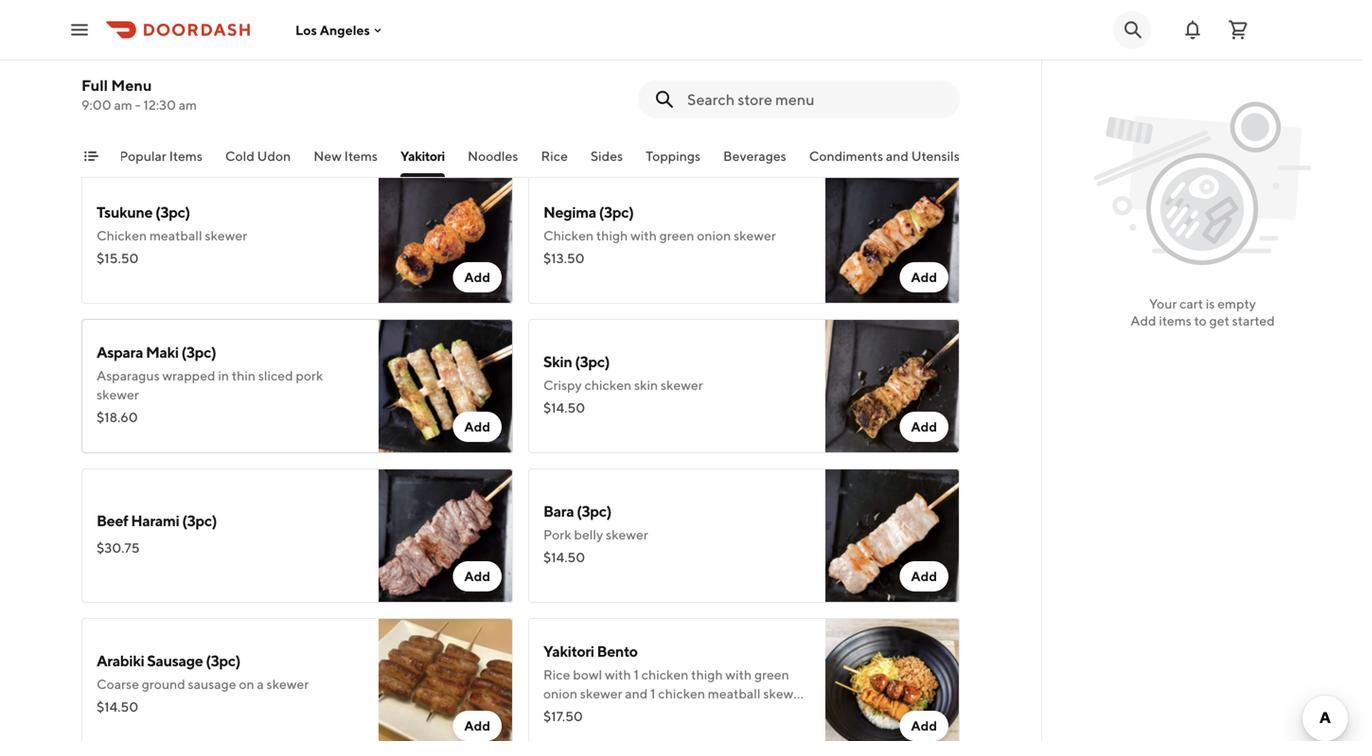 Task type: describe. For each thing, give the bounding box(es) containing it.
1 vertical spatial rice
[[541, 148, 568, 164]]

skewer inside skin (3pc) crispy chicken skin skewer $14.50
[[661, 377, 703, 393]]

meatball,
[[146, 88, 202, 103]]

rice button
[[541, 147, 568, 177]]

tsukune inside negima 3pc & tsukune 3pc set 3 each of chicken thigh with green onion and chicken meatball, great to pair with some beer
[[192, 44, 248, 62]]

show menu categories image
[[83, 149, 98, 164]]

(3pc) inside skin (3pc) crispy chicken skin skewer $14.50
[[575, 353, 610, 371]]

3
[[97, 69, 104, 84]]

$17.50
[[543, 708, 583, 724]]

green inside negima (3pc) chicken thigh with green onion skewer $13.50
[[659, 228, 694, 243]]

negima for negima (3pc)
[[543, 203, 596, 221]]

1 vertical spatial yakitori
[[400, 148, 445, 164]]

each
[[107, 69, 136, 84]]

coarse
[[97, 676, 139, 692]]

negima 3pc & tsukune 3pc set image
[[379, 20, 513, 154]]

beverages button
[[723, 147, 786, 177]]

add button for arabiki sausage (3pc)
[[453, 711, 502, 741]]

of inside yakitori bowl 2 chicken thigh with green onion skewer and 1 chicken meatball skewer on a bed of rice garnished with seaweed and green onions.
[[755, 88, 767, 103]]

cold
[[225, 148, 254, 164]]

negima (3pc) chicken thigh with green onion skewer $13.50
[[543, 203, 776, 266]]

onion inside negima (3pc) chicken thigh with green onion skewer $13.50
[[697, 228, 731, 243]]

tsukune (3pc) chicken meatball skewer $15.50
[[97, 203, 247, 266]]

rice inside yakitori bowl 2 chicken thigh with green onion skewer and 1 chicken meatball skewer on a bed of rice garnished with seaweed and green onions.
[[770, 88, 797, 103]]

onion inside negima 3pc & tsukune 3pc set 3 each of chicken thigh with green onion and chicken meatball, great to pair with some beer
[[304, 69, 338, 84]]

arabiki
[[97, 652, 144, 670]]

meatball inside yakitori bento rice bowl with 1 chicken thigh with green onion skewer and 1 chicken meatball skewer on a bed of seasoned minced chicken and shredded egg over rice.
[[708, 686, 761, 701]]

beef harami (3pc) image
[[379, 469, 513, 603]]

udon
[[257, 148, 291, 164]]

yakitori bento image
[[825, 618, 960, 741]]

skin (3pc) image
[[825, 319, 960, 453]]

and up seasoned
[[625, 686, 648, 701]]

pair
[[254, 88, 277, 103]]

sausage
[[188, 676, 236, 692]]

2 3pc from the left
[[250, 44, 275, 62]]

green inside negima 3pc & tsukune 3pc set 3 each of chicken thigh with green onion and chicken meatball, great to pair with some beer
[[266, 69, 301, 84]]

maki
[[146, 343, 179, 361]]

add button for negima (3pc)
[[900, 262, 948, 292]]

egg
[[603, 724, 626, 739]]

negima for negima 3pc & tsukune 3pc set
[[97, 44, 149, 62]]

shredded
[[543, 724, 601, 739]]

to inside your cart is empty add items to get started
[[1194, 313, 1207, 328]]

new items button
[[314, 147, 378, 177]]

(3pc) right harami
[[182, 512, 217, 530]]

$14.50 inside arabiki sausage (3pc) coarse ground sausage on a skewer $14.50
[[97, 699, 138, 715]]

(3pc) inside tsukune (3pc) chicken meatball skewer $15.50
[[155, 203, 190, 221]]

a inside yakitori bento rice bowl with 1 chicken thigh with green onion skewer and 1 chicken meatball skewer on a bed of seasoned minced chicken and shredded egg over rice.
[[561, 705, 568, 720]]

thin
[[232, 368, 256, 383]]

and right seaweed
[[690, 106, 713, 122]]

on inside arabiki sausage (3pc) coarse ground sausage on a skewer $14.50
[[239, 676, 254, 692]]

$15.50
[[97, 250, 139, 266]]

condiments
[[809, 148, 883, 164]]

bed inside yakitori bento rice bowl with 1 chicken thigh with green onion skewer and 1 chicken meatball skewer on a bed of seasoned minced chicken and shredded egg over rice.
[[571, 705, 595, 720]]

in
[[218, 368, 229, 383]]

sausage
[[147, 652, 203, 670]]

and inside button
[[886, 148, 909, 164]]

items for popular items
[[169, 148, 202, 164]]

skin
[[543, 353, 572, 371]]

minced
[[671, 705, 716, 720]]

thigh inside yakitori bento rice bowl with 1 chicken thigh with green onion skewer and 1 chicken meatball skewer on a bed of seasoned minced chicken and shredded egg over rice.
[[691, 667, 723, 682]]

toppings button
[[646, 147, 700, 177]]

cold udon
[[225, 148, 291, 164]]

add for yakitori
[[911, 718, 937, 734]]

items
[[1159, 313, 1192, 328]]

(3pc) inside arabiki sausage (3pc) coarse ground sausage on a skewer $14.50
[[206, 652, 240, 670]]

chicken up meatball,
[[153, 69, 200, 84]]

los angeles
[[295, 22, 370, 38]]

skewer inside aspara maki (3pc) asparagus wrapped in thin sliced pork skewer $18.60
[[97, 387, 139, 402]]

add button for tsukune (3pc)
[[453, 262, 502, 292]]

toppings
[[646, 148, 700, 164]]

cart
[[1180, 296, 1203, 311]]

noodles
[[468, 148, 518, 164]]

chicken up minced
[[658, 686, 705, 701]]

$18.60
[[97, 409, 138, 425]]

full
[[81, 76, 108, 94]]

skewer inside tsukune (3pc) chicken meatball skewer $15.50
[[205, 228, 247, 243]]

sides
[[591, 148, 623, 164]]

harami
[[131, 512, 179, 530]]

add button for aspara maki (3pc)
[[453, 412, 502, 442]]

items for new items
[[344, 148, 378, 164]]

chicken up garnished
[[551, 88, 598, 103]]

onion inside yakitori bento rice bowl with 1 chicken thigh with green onion skewer and 1 chicken meatball skewer on a bed of seasoned minced chicken and shredded egg over rice.
[[543, 686, 577, 701]]

get
[[1209, 313, 1229, 328]]

&
[[179, 44, 189, 62]]

bara (3pc) pork belly skewer $14.50
[[543, 502, 648, 565]]

green inside yakitori bento rice bowl with 1 chicken thigh with green onion skewer and 1 chicken meatball skewer on a bed of seasoned minced chicken and shredded egg over rice.
[[754, 667, 789, 682]]

add for bara
[[911, 568, 937, 584]]

arabiki sausage (3pc) image
[[379, 618, 513, 741]]

los
[[295, 22, 317, 38]]

aspara maki (3pc) asparagus wrapped in thin sliced pork skewer $18.60
[[97, 343, 323, 425]]

skin (3pc) crispy chicken skin skewer $14.50
[[543, 353, 703, 416]]

belly
[[574, 527, 603, 542]]

1 3pc from the left
[[152, 44, 177, 62]]

meatball inside yakitori bowl 2 chicken thigh with green onion skewer and 1 chicken meatball skewer on a bed of rice garnished with seaweed and green onions.
[[601, 88, 654, 103]]

0 items, open order cart image
[[1227, 18, 1249, 41]]

chicken right 2
[[553, 69, 601, 84]]

onions.
[[753, 106, 796, 122]]

bento
[[597, 642, 638, 660]]

of inside negima 3pc & tsukune 3pc set 3 each of chicken thigh with green onion and chicken meatball, great to pair with some beer
[[138, 69, 151, 84]]

add for tsukune
[[464, 269, 490, 285]]

2
[[543, 69, 551, 84]]

beverages
[[723, 148, 786, 164]]

aspara maki (3pc) image
[[379, 319, 513, 453]]

a inside yakitori bowl 2 chicken thigh with green onion skewer and 1 chicken meatball skewer on a bed of rice garnished with seaweed and green onions.
[[719, 88, 726, 103]]

new items
[[314, 148, 378, 164]]

add button for yakitori bento
[[900, 711, 948, 741]]

1 am from the left
[[114, 97, 132, 113]]

beer
[[97, 106, 124, 122]]

rice inside yakitori bento rice bowl with 1 chicken thigh with green onion skewer and 1 chicken meatball skewer on a bed of seasoned minced chicken and shredded egg over rice.
[[543, 667, 570, 682]]

chicken for negima
[[543, 228, 594, 243]]

$30.75
[[97, 540, 140, 556]]

chicken inside skin (3pc) crispy chicken skin skewer $14.50
[[584, 377, 632, 393]]

add for aspara
[[464, 419, 490, 434]]

skin
[[634, 377, 658, 393]]

set
[[278, 44, 300, 62]]

menu
[[111, 76, 152, 94]]

popular items
[[119, 148, 202, 164]]

bara (3pc) image
[[825, 469, 960, 603]]

your
[[1149, 296, 1177, 311]]

$14.50 inside skin (3pc) crispy chicken skin skewer $14.50
[[543, 400, 585, 416]]

seasoned
[[612, 705, 669, 720]]

seaweed
[[634, 106, 687, 122]]

(3pc) inside aspara maki (3pc) asparagus wrapped in thin sliced pork skewer $18.60
[[181, 343, 216, 361]]

garnished
[[543, 106, 603, 122]]

utensils
[[911, 148, 960, 164]]

bara
[[543, 502, 574, 520]]

1 vertical spatial 1
[[634, 667, 639, 682]]

is
[[1206, 296, 1215, 311]]



Task type: locate. For each thing, give the bounding box(es) containing it.
bowl
[[597, 44, 630, 62]]

chicken down each at the top
[[97, 88, 144, 103]]

great
[[205, 88, 237, 103]]

1 vertical spatial on
[[239, 676, 254, 692]]

sliced
[[258, 368, 293, 383]]

thigh inside negima (3pc) chicken thigh with green onion skewer $13.50
[[596, 228, 628, 243]]

rice left bowl
[[543, 667, 570, 682]]

negima (3pc) image
[[825, 169, 960, 304]]

chicken left the skin
[[584, 377, 632, 393]]

add button for bara (3pc)
[[900, 561, 948, 592]]

chicken up $15.50
[[97, 228, 147, 243]]

add button
[[453, 262, 502, 292], [900, 262, 948, 292], [453, 412, 502, 442], [900, 412, 948, 442], [453, 561, 502, 592], [900, 561, 948, 592], [453, 711, 502, 741], [900, 711, 948, 741]]

meatball down popular items button
[[149, 228, 202, 243]]

rice up onions. at right top
[[770, 88, 797, 103]]

pork
[[543, 527, 571, 542]]

1 vertical spatial tsukune
[[97, 203, 153, 221]]

add button for skin (3pc)
[[900, 412, 948, 442]]

a up shredded
[[561, 705, 568, 720]]

of up egg
[[597, 705, 609, 720]]

0 horizontal spatial negima
[[97, 44, 149, 62]]

1 horizontal spatial a
[[561, 705, 568, 720]]

add for arabiki
[[464, 718, 490, 734]]

1 chicken from the left
[[97, 228, 147, 243]]

$14.50 down pork
[[543, 549, 585, 565]]

meatball
[[601, 88, 654, 103], [149, 228, 202, 243], [708, 686, 761, 701]]

and right minced
[[769, 705, 791, 720]]

1 horizontal spatial meatball
[[601, 88, 654, 103]]

(3pc) down popular items button
[[155, 203, 190, 221]]

empty
[[1217, 296, 1256, 311]]

thigh inside negima 3pc & tsukune 3pc set 3 each of chicken thigh with green onion and chicken meatball, great to pair with some beer
[[203, 69, 235, 84]]

thigh inside yakitori bowl 2 chicken thigh with green onion skewer and 1 chicken meatball skewer on a bed of rice garnished with seaweed and green onions.
[[603, 69, 635, 84]]

0 vertical spatial to
[[239, 88, 252, 103]]

2 horizontal spatial 1
[[650, 686, 656, 701]]

3pc left &
[[152, 44, 177, 62]]

of up onions. at right top
[[755, 88, 767, 103]]

1 down 2
[[543, 88, 548, 103]]

and up item search search field
[[786, 69, 808, 84]]

meatball up minced
[[708, 686, 761, 701]]

1 horizontal spatial of
[[597, 705, 609, 720]]

1 vertical spatial meatball
[[149, 228, 202, 243]]

am
[[114, 97, 132, 113], [179, 97, 197, 113]]

thigh down sides button
[[596, 228, 628, 243]]

to inside negima 3pc & tsukune 3pc set 3 each of chicken thigh with green onion and chicken meatball, great to pair with some beer
[[239, 88, 252, 103]]

yakitori bowl 2 chicken thigh with green onion skewer and 1 chicken meatball skewer on a bed of rice garnished with seaweed and green onions.
[[543, 44, 808, 122]]

$14.50 down coarse
[[97, 699, 138, 715]]

1 horizontal spatial on
[[543, 705, 559, 720]]

0 horizontal spatial on
[[239, 676, 254, 692]]

(3pc) inside negima (3pc) chicken thigh with green onion skewer $13.50
[[599, 203, 634, 221]]

0 vertical spatial bed
[[729, 88, 752, 103]]

0 vertical spatial $14.50
[[543, 400, 585, 416]]

of inside yakitori bento rice bowl with 1 chicken thigh with green onion skewer and 1 chicken meatball skewer on a bed of seasoned minced chicken and shredded egg over rice.
[[597, 705, 609, 720]]

skewer inside negima (3pc) chicken thigh with green onion skewer $13.50
[[734, 228, 776, 243]]

1 vertical spatial of
[[755, 88, 767, 103]]

onion up some
[[304, 69, 338, 84]]

thigh down bowl
[[603, 69, 635, 84]]

1 vertical spatial to
[[1194, 313, 1207, 328]]

to
[[239, 88, 252, 103], [1194, 313, 1207, 328]]

items inside popular items button
[[169, 148, 202, 164]]

add
[[464, 269, 490, 285], [911, 269, 937, 285], [1130, 313, 1156, 328], [464, 419, 490, 434], [911, 419, 937, 434], [464, 568, 490, 584], [911, 568, 937, 584], [464, 718, 490, 734], [911, 718, 937, 734]]

1 up seasoned
[[650, 686, 656, 701]]

1 horizontal spatial tsukune
[[192, 44, 248, 62]]

0 horizontal spatial chicken
[[97, 228, 147, 243]]

add inside your cart is empty add items to get started
[[1130, 313, 1156, 328]]

rice down garnished
[[541, 148, 568, 164]]

1 down bento
[[634, 667, 639, 682]]

started
[[1232, 313, 1275, 328]]

beef
[[97, 512, 128, 530]]

popular items button
[[119, 147, 202, 177]]

chicken
[[153, 69, 200, 84], [553, 69, 601, 84], [97, 88, 144, 103], [551, 88, 598, 103], [584, 377, 632, 393], [641, 667, 689, 682], [658, 686, 705, 701], [719, 705, 766, 720]]

skewer
[[741, 69, 783, 84], [656, 88, 699, 103], [205, 228, 247, 243], [734, 228, 776, 243], [661, 377, 703, 393], [97, 387, 139, 402], [606, 527, 648, 542], [266, 676, 309, 692], [580, 686, 622, 701], [763, 686, 806, 701]]

2 vertical spatial $14.50
[[97, 699, 138, 715]]

0 horizontal spatial meatball
[[149, 228, 202, 243]]

and
[[340, 69, 363, 84], [786, 69, 808, 84], [690, 106, 713, 122], [886, 148, 909, 164], [625, 686, 648, 701], [769, 705, 791, 720]]

condiments and utensils button
[[809, 147, 960, 177]]

thigh up minced
[[691, 667, 723, 682]]

1 horizontal spatial items
[[344, 148, 378, 164]]

some
[[309, 88, 341, 103]]

$28.00
[[97, 110, 142, 126]]

open menu image
[[68, 18, 91, 41]]

yakitori bowl image
[[825, 20, 960, 154]]

noodles button
[[468, 147, 518, 177]]

bed up beverages
[[729, 88, 752, 103]]

0 vertical spatial meatball
[[601, 88, 654, 103]]

a inside arabiki sausage (3pc) coarse ground sausage on a skewer $14.50
[[257, 676, 264, 692]]

0 vertical spatial negima
[[97, 44, 149, 62]]

negima inside negima 3pc & tsukune 3pc set 3 each of chicken thigh with green onion and chicken meatball, great to pair with some beer
[[97, 44, 149, 62]]

rice
[[770, 88, 797, 103], [541, 148, 568, 164], [543, 667, 570, 682]]

items
[[169, 148, 202, 164], [344, 148, 378, 164]]

0 vertical spatial 1
[[543, 88, 548, 103]]

0 horizontal spatial items
[[169, 148, 202, 164]]

chicken right minced
[[719, 705, 766, 720]]

chicken inside tsukune (3pc) chicken meatball skewer $15.50
[[97, 228, 147, 243]]

a up beverages
[[719, 88, 726, 103]]

2 chicken from the left
[[543, 228, 594, 243]]

0 vertical spatial on
[[701, 88, 717, 103]]

1 vertical spatial a
[[257, 676, 264, 692]]

popular
[[119, 148, 166, 164]]

0 horizontal spatial am
[[114, 97, 132, 113]]

2 vertical spatial on
[[543, 705, 559, 720]]

wrapped
[[162, 368, 215, 383]]

0 horizontal spatial of
[[138, 69, 151, 84]]

add for negima
[[911, 269, 937, 285]]

items inside new items button
[[344, 148, 378, 164]]

bowl
[[573, 667, 602, 682]]

items right new
[[344, 148, 378, 164]]

bed inside yakitori bowl 2 chicken thigh with green onion skewer and 1 chicken meatball skewer on a bed of rice garnished with seaweed and green onions.
[[729, 88, 752, 103]]

los angeles button
[[295, 22, 385, 38]]

yakitori left noodles
[[400, 148, 445, 164]]

on inside yakitori bowl 2 chicken thigh with green onion skewer and 1 chicken meatball skewer on a bed of rice garnished with seaweed and green onions.
[[701, 88, 717, 103]]

2 vertical spatial of
[[597, 705, 609, 720]]

sides button
[[591, 147, 623, 177]]

a right 'sausage'
[[257, 676, 264, 692]]

1 inside yakitori bowl 2 chicken thigh with green onion skewer and 1 chicken meatball skewer on a bed of rice garnished with seaweed and green onions.
[[543, 88, 548, 103]]

tsukune right &
[[192, 44, 248, 62]]

thigh
[[203, 69, 235, 84], [603, 69, 635, 84], [596, 228, 628, 243], [691, 667, 723, 682]]

1 horizontal spatial 1
[[634, 667, 639, 682]]

negima up $13.50 at top
[[543, 203, 596, 221]]

of right each at the top
[[138, 69, 151, 84]]

bed up shredded
[[571, 705, 595, 720]]

ground
[[142, 676, 185, 692]]

meatball inside tsukune (3pc) chicken meatball skewer $15.50
[[149, 228, 202, 243]]

tsukune up $15.50
[[97, 203, 153, 221]]

chicken up $13.50 at top
[[543, 228, 594, 243]]

1 horizontal spatial chicken
[[543, 228, 594, 243]]

$14.50
[[543, 400, 585, 416], [543, 549, 585, 565], [97, 699, 138, 715]]

0 horizontal spatial a
[[257, 676, 264, 692]]

1 vertical spatial bed
[[571, 705, 595, 720]]

1 vertical spatial $14.50
[[543, 549, 585, 565]]

chicken inside negima (3pc) chicken thigh with green onion skewer $13.50
[[543, 228, 594, 243]]

0 horizontal spatial 3pc
[[152, 44, 177, 62]]

12:30
[[143, 97, 176, 113]]

onion
[[304, 69, 338, 84], [704, 69, 738, 84], [697, 228, 731, 243], [543, 686, 577, 701]]

notification bell image
[[1181, 18, 1204, 41]]

asparagus
[[97, 368, 160, 383]]

on inside yakitori bento rice bowl with 1 chicken thigh with green onion skewer and 1 chicken meatball skewer on a bed of seasoned minced chicken and shredded egg over rice.
[[543, 705, 559, 720]]

a
[[719, 88, 726, 103], [257, 676, 264, 692], [561, 705, 568, 720]]

2 am from the left
[[179, 97, 197, 113]]

of
[[138, 69, 151, 84], [755, 88, 767, 103], [597, 705, 609, 720]]

1
[[543, 88, 548, 103], [634, 667, 639, 682], [650, 686, 656, 701]]

2 horizontal spatial on
[[701, 88, 717, 103]]

onion down beverages button
[[697, 228, 731, 243]]

$14.50 inside bara (3pc) pork belly skewer $14.50
[[543, 549, 585, 565]]

(3pc) up wrapped on the left of the page
[[181, 343, 216, 361]]

2 horizontal spatial a
[[719, 88, 726, 103]]

0 horizontal spatial 1
[[543, 88, 548, 103]]

(3pc) inside bara (3pc) pork belly skewer $14.50
[[577, 502, 611, 520]]

1 horizontal spatial to
[[1194, 313, 1207, 328]]

2 vertical spatial a
[[561, 705, 568, 720]]

skewer inside arabiki sausage (3pc) coarse ground sausage on a skewer $14.50
[[266, 676, 309, 692]]

2 horizontal spatial of
[[755, 88, 767, 103]]

new
[[314, 148, 342, 164]]

and left utensils at the right of the page
[[886, 148, 909, 164]]

yakitori up 2
[[543, 44, 594, 62]]

negima inside negima (3pc) chicken thigh with green onion skewer $13.50
[[543, 203, 596, 221]]

2 vertical spatial meatball
[[708, 686, 761, 701]]

0 vertical spatial a
[[719, 88, 726, 103]]

items right popular
[[169, 148, 202, 164]]

negima
[[97, 44, 149, 62], [543, 203, 596, 221]]

full menu 9:00 am - 12:30 am
[[81, 76, 197, 113]]

$14.50 down crispy
[[543, 400, 585, 416]]

yakitori
[[543, 44, 594, 62], [400, 148, 445, 164], [543, 642, 594, 660]]

to left pair on the left top of page
[[239, 88, 252, 103]]

with
[[237, 69, 264, 84], [637, 69, 664, 84], [280, 88, 306, 103], [605, 106, 632, 122], [631, 228, 657, 243], [605, 667, 631, 682], [725, 667, 752, 682]]

(3pc) down sides button
[[599, 203, 634, 221]]

with inside negima (3pc) chicken thigh with green onion skewer $13.50
[[631, 228, 657, 243]]

over
[[629, 724, 655, 739]]

yakitori up bowl
[[543, 642, 594, 660]]

$13.50
[[543, 250, 585, 266]]

yakitori for yakitori bowl
[[543, 44, 594, 62]]

and inside negima 3pc & tsukune 3pc set 3 each of chicken thigh with green onion and chicken meatball, great to pair with some beer
[[340, 69, 363, 84]]

Item Search search field
[[687, 89, 945, 110]]

onion up $17.50
[[543, 686, 577, 701]]

am right 12:30
[[179, 97, 197, 113]]

chicken for tsukune
[[97, 228, 147, 243]]

1 items from the left
[[169, 148, 202, 164]]

onion up beverages
[[704, 69, 738, 84]]

yakitori for yakitori bento
[[543, 642, 594, 660]]

crispy
[[543, 377, 582, 393]]

chicken up seasoned
[[641, 667, 689, 682]]

thigh up great
[[203, 69, 235, 84]]

2 items from the left
[[344, 148, 378, 164]]

0 horizontal spatial bed
[[571, 705, 595, 720]]

0 horizontal spatial tsukune
[[97, 203, 153, 221]]

pork
[[296, 368, 323, 383]]

on
[[701, 88, 717, 103], [239, 676, 254, 692], [543, 705, 559, 720]]

add for skin
[[911, 419, 937, 434]]

arabiki sausage (3pc) coarse ground sausage on a skewer $14.50
[[97, 652, 309, 715]]

2 horizontal spatial meatball
[[708, 686, 761, 701]]

1 horizontal spatial 3pc
[[250, 44, 275, 62]]

onion inside yakitori bowl 2 chicken thigh with green onion skewer and 1 chicken meatball skewer on a bed of rice garnished with seaweed and green onions.
[[704, 69, 738, 84]]

and up some
[[340, 69, 363, 84]]

1 vertical spatial negima
[[543, 203, 596, 221]]

1 horizontal spatial am
[[179, 97, 197, 113]]

0 vertical spatial of
[[138, 69, 151, 84]]

9:00
[[81, 97, 111, 113]]

0 horizontal spatial to
[[239, 88, 252, 103]]

2 vertical spatial yakitori
[[543, 642, 594, 660]]

0 vertical spatial rice
[[770, 88, 797, 103]]

0 vertical spatial yakitori
[[543, 44, 594, 62]]

2 vertical spatial rice
[[543, 667, 570, 682]]

(3pc) up 'belly'
[[577, 502, 611, 520]]

meatball up seaweed
[[601, 88, 654, 103]]

1 horizontal spatial negima
[[543, 203, 596, 221]]

skewer inside bara (3pc) pork belly skewer $14.50
[[606, 527, 648, 542]]

tsukune (3pc) image
[[379, 169, 513, 304]]

angeles
[[320, 22, 370, 38]]

2 vertical spatial 1
[[650, 686, 656, 701]]

condiments and utensils
[[809, 148, 960, 164]]

cold udon button
[[225, 147, 291, 177]]

yakitori inside yakitori bowl 2 chicken thigh with green onion skewer and 1 chicken meatball skewer on a bed of rice garnished with seaweed and green onions.
[[543, 44, 594, 62]]

your cart is empty add items to get started
[[1130, 296, 1275, 328]]

tsukune
[[192, 44, 248, 62], [97, 203, 153, 221]]

-
[[135, 97, 141, 113]]

yakitori bento rice bowl with 1 chicken thigh with green onion skewer and 1 chicken meatball skewer on a bed of seasoned minced chicken and shredded egg over rice.
[[543, 642, 806, 739]]

chicken
[[97, 228, 147, 243], [543, 228, 594, 243]]

am left -
[[114, 97, 132, 113]]

beef harami (3pc)
[[97, 512, 217, 530]]

yakitori inside yakitori bento rice bowl with 1 chicken thigh with green onion skewer and 1 chicken meatball skewer on a bed of seasoned minced chicken and shredded egg over rice.
[[543, 642, 594, 660]]

(3pc) right skin
[[575, 353, 610, 371]]

aspara
[[97, 343, 143, 361]]

1 horizontal spatial bed
[[729, 88, 752, 103]]

0 vertical spatial tsukune
[[192, 44, 248, 62]]

3pc
[[152, 44, 177, 62], [250, 44, 275, 62]]

rice.
[[658, 724, 683, 739]]

3pc left set
[[250, 44, 275, 62]]

tsukune inside tsukune (3pc) chicken meatball skewer $15.50
[[97, 203, 153, 221]]

add button for beef harami (3pc)
[[453, 561, 502, 592]]

to left get
[[1194, 313, 1207, 328]]

negima 3pc & tsukune 3pc set 3 each of chicken thigh with green onion and chicken meatball, great to pair with some beer
[[97, 44, 363, 122]]

negima up each at the top
[[97, 44, 149, 62]]

(3pc) up 'sausage'
[[206, 652, 240, 670]]



Task type: vqa. For each thing, say whether or not it's contained in the screenshot.
'of' to the left
yes



